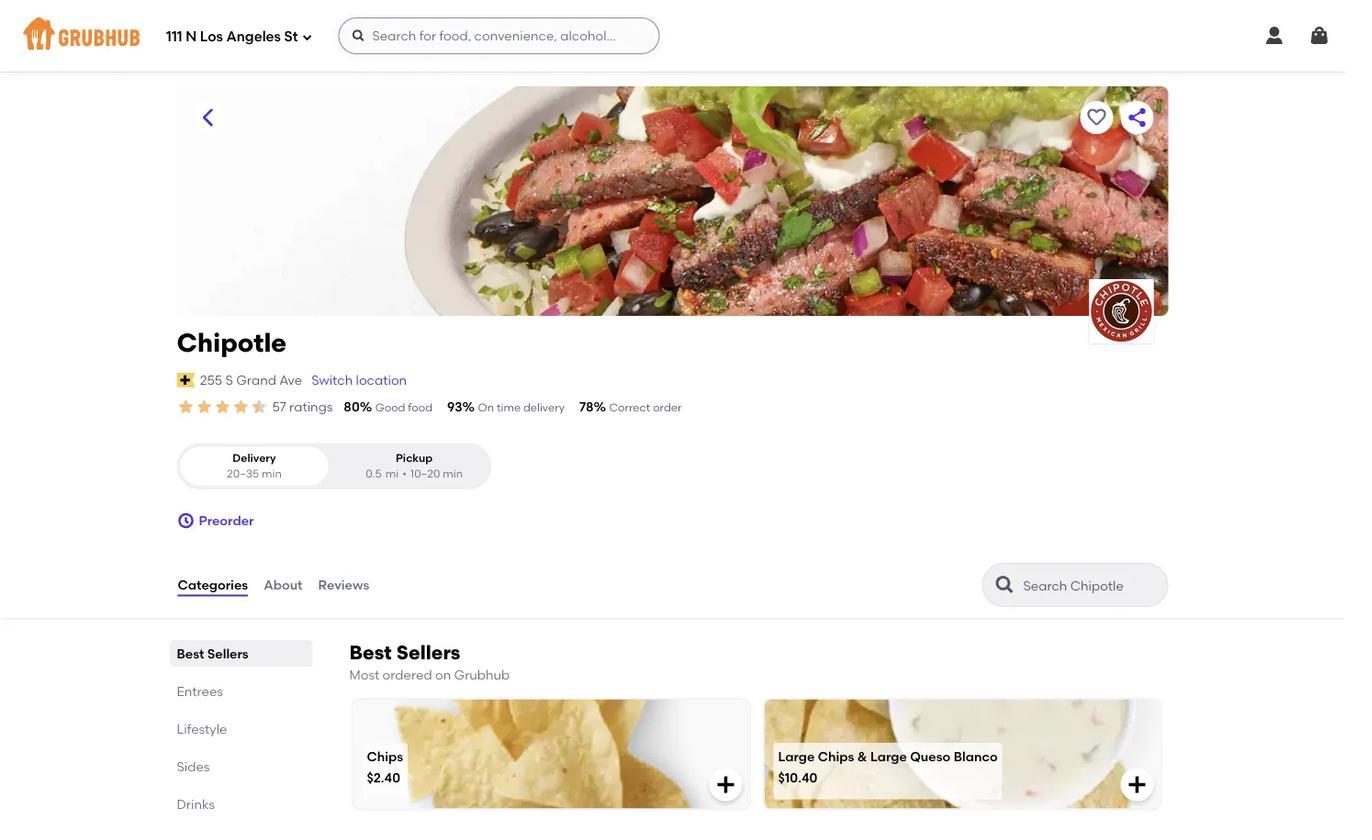 Task type: locate. For each thing, give the bounding box(es) containing it.
blanco
[[954, 748, 998, 764]]

subscription pass image
[[177, 373, 195, 387]]

preorder button
[[177, 504, 254, 537]]

best inside "best sellers most ordered on grubhub"
[[349, 641, 392, 664]]

255
[[200, 372, 222, 388]]

categories button
[[177, 552, 249, 618]]

1 horizontal spatial chips
[[818, 748, 854, 764]]

best up entrees at the bottom of page
[[177, 646, 204, 661]]

best
[[349, 641, 392, 664], [177, 646, 204, 661]]

large up $10.40
[[778, 748, 815, 764]]

option group
[[177, 443, 492, 490]]

lifestyle
[[177, 721, 227, 737]]

0 horizontal spatial best
[[177, 646, 204, 661]]

sides
[[177, 759, 210, 774]]

chips
[[367, 748, 403, 764], [818, 748, 854, 764]]

sellers
[[397, 641, 460, 664], [207, 646, 249, 661]]

best up most
[[349, 641, 392, 664]]

80
[[344, 399, 360, 415]]

switch
[[311, 372, 353, 388]]

sellers inside "best sellers most ordered on grubhub"
[[397, 641, 460, 664]]

min down delivery
[[262, 467, 282, 480]]

on
[[478, 401, 494, 414]]

delivery
[[523, 401, 565, 414]]

ratings
[[289, 399, 333, 415]]

on
[[435, 667, 451, 683]]

best for best sellers most ordered on grubhub
[[349, 641, 392, 664]]

mi
[[385, 467, 399, 480]]

time
[[497, 401, 521, 414]]

best for best sellers
[[177, 646, 204, 661]]

min
[[262, 467, 282, 480], [443, 467, 463, 480]]

255 s grand ave
[[200, 372, 302, 388]]

1 horizontal spatial sellers
[[397, 641, 460, 664]]

min right 10–20
[[443, 467, 463, 480]]

1 min from the left
[[262, 467, 282, 480]]

2 chips from the left
[[818, 748, 854, 764]]

0 horizontal spatial sellers
[[207, 646, 249, 661]]

good food
[[375, 401, 433, 414]]

large right &
[[871, 748, 907, 764]]

grubhub
[[454, 667, 510, 683]]

0 horizontal spatial min
[[262, 467, 282, 480]]

about button
[[263, 552, 304, 618]]

$2.40
[[367, 770, 400, 786]]

star icon image
[[177, 398, 195, 416], [195, 398, 214, 416], [214, 398, 232, 416], [232, 398, 250, 416], [250, 398, 269, 416], [250, 398, 269, 416]]

10–20
[[410, 467, 440, 480]]

0.5
[[366, 467, 382, 480]]

sellers up on
[[397, 641, 460, 664]]

correct
[[609, 401, 650, 414]]

large
[[778, 748, 815, 764], [871, 748, 907, 764]]

categories
[[178, 577, 248, 593]]

chips $2.40
[[367, 748, 403, 786]]

Search Chipotle search field
[[1022, 577, 1162, 594]]

large chips & large queso blanco $10.40
[[778, 748, 998, 786]]

ordered
[[383, 667, 432, 683]]

0 horizontal spatial chips
[[367, 748, 403, 764]]

chips left &
[[818, 748, 854, 764]]

option group containing delivery 20–35 min
[[177, 443, 492, 490]]

order
[[653, 401, 682, 414]]

svg image
[[351, 28, 366, 43], [302, 32, 313, 43], [1126, 774, 1148, 796]]

chipotle logo image
[[1090, 279, 1154, 343]]

2 large from the left
[[871, 748, 907, 764]]

good
[[375, 401, 405, 414]]

food
[[408, 401, 433, 414]]

best inside tab
[[177, 646, 204, 661]]

st
[[284, 29, 298, 45]]

delivery 20–35 min
[[227, 451, 282, 480]]

0 horizontal spatial large
[[778, 748, 815, 764]]

1 horizontal spatial min
[[443, 467, 463, 480]]

sides tab
[[177, 757, 305, 776]]

reviews
[[318, 577, 369, 593]]

sellers inside tab
[[207, 646, 249, 661]]

chipotle
[[177, 327, 287, 358]]

save this restaurant button
[[1080, 101, 1113, 134]]

0 horizontal spatial svg image
[[302, 32, 313, 43]]

caret left icon image
[[197, 107, 219, 129]]

best sellers tab
[[177, 644, 305, 663]]

1 horizontal spatial svg image
[[351, 28, 366, 43]]

svg image
[[1264, 25, 1286, 47], [1309, 25, 1331, 47], [177, 512, 195, 530], [715, 774, 737, 796]]

los
[[200, 29, 223, 45]]

sellers up the entrees tab
[[207, 646, 249, 661]]

min inside pickup 0.5 mi • 10–20 min
[[443, 467, 463, 480]]

chips up '$2.40' at the bottom left of page
[[367, 748, 403, 764]]

1 horizontal spatial best
[[349, 641, 392, 664]]

1 horizontal spatial large
[[871, 748, 907, 764]]

Search for food, convenience, alcohol... search field
[[338, 17, 660, 54]]

2 min from the left
[[443, 467, 463, 480]]

111
[[166, 29, 182, 45]]



Task type: vqa. For each thing, say whether or not it's contained in the screenshot.
93
yes



Task type: describe. For each thing, give the bounding box(es) containing it.
57
[[272, 399, 286, 415]]

main navigation navigation
[[0, 0, 1345, 72]]

best sellers most ordered on grubhub
[[349, 641, 510, 683]]

preorder
[[199, 513, 254, 528]]

reviews button
[[317, 552, 370, 618]]

save this restaurant image
[[1086, 107, 1108, 129]]

drinks tab
[[177, 794, 305, 814]]

&
[[858, 748, 867, 764]]

$10.40
[[778, 770, 818, 786]]

delivery
[[233, 451, 276, 464]]

drinks
[[177, 796, 215, 812]]

sellers for best sellers
[[207, 646, 249, 661]]

78
[[579, 399, 594, 415]]

ave
[[279, 372, 302, 388]]

n
[[186, 29, 197, 45]]

57 ratings
[[272, 399, 333, 415]]

entrees tab
[[177, 681, 305, 701]]

angeles
[[226, 29, 281, 45]]

min inside delivery 20–35 min
[[262, 467, 282, 480]]

lifestyle tab
[[177, 719, 305, 738]]

pickup
[[396, 451, 433, 464]]

svg image inside preorder button
[[177, 512, 195, 530]]

•
[[402, 467, 407, 480]]

queso
[[910, 748, 951, 764]]

sellers for best sellers most ordered on grubhub
[[397, 641, 460, 664]]

93
[[447, 399, 462, 415]]

correct order
[[609, 401, 682, 414]]

20–35
[[227, 467, 259, 480]]

entrees
[[177, 683, 223, 699]]

chips inside large chips & large queso blanco $10.40
[[818, 748, 854, 764]]

switch location
[[311, 372, 407, 388]]

on time delivery
[[478, 401, 565, 414]]

255 s grand ave button
[[199, 370, 303, 390]]

switch location button
[[311, 370, 408, 390]]

1 chips from the left
[[367, 748, 403, 764]]

1 large from the left
[[778, 748, 815, 764]]

best sellers
[[177, 646, 249, 661]]

most
[[349, 667, 379, 683]]

s
[[226, 372, 233, 388]]

2 horizontal spatial svg image
[[1126, 774, 1148, 796]]

111 n los angeles st
[[166, 29, 298, 45]]

location
[[356, 372, 407, 388]]

search icon image
[[994, 574, 1016, 596]]

share icon image
[[1126, 107, 1148, 129]]

about
[[264, 577, 303, 593]]

grand
[[236, 372, 276, 388]]

pickup 0.5 mi • 10–20 min
[[366, 451, 463, 480]]



